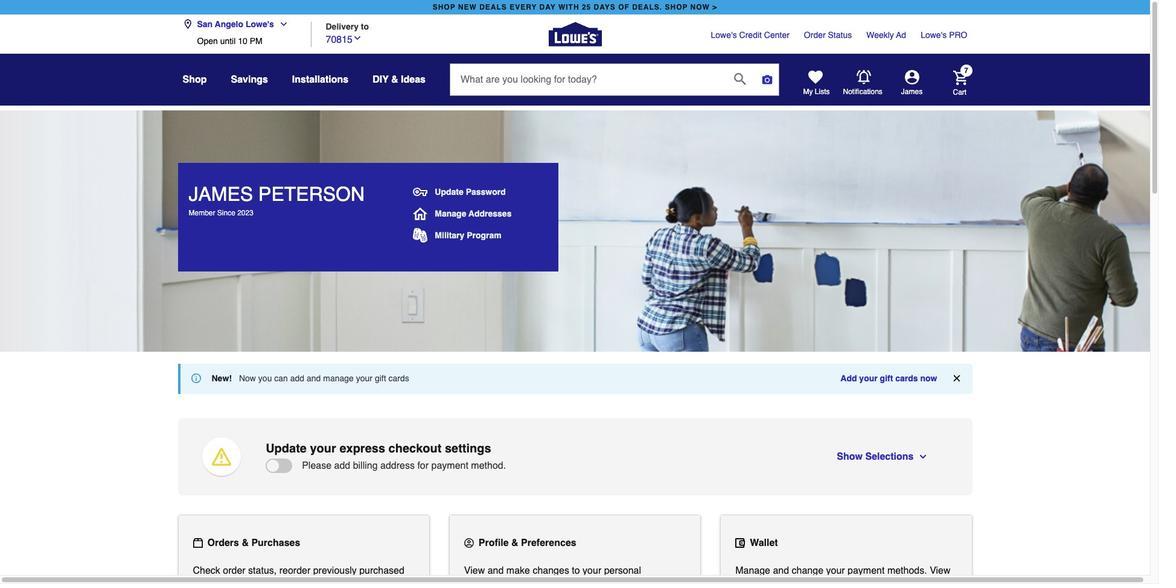Task type: locate. For each thing, give the bounding box(es) containing it.
your inside view and make changes to your personal information and communication preferences
[[583, 566, 601, 576]]

1 vertical spatial payment
[[848, 566, 885, 576]]

view up information
[[464, 566, 485, 576]]

0 horizontal spatial manage
[[435, 209, 466, 219]]

your up communication
[[583, 566, 601, 576]]

1 vertical spatial manage
[[735, 566, 770, 576]]

add your gift cards now link
[[840, 372, 937, 385]]

military
[[435, 231, 464, 240]]

open until 10 pm
[[197, 36, 262, 46]]

james inside james button
[[901, 88, 922, 96]]

location image
[[183, 19, 192, 29]]

key image
[[413, 185, 428, 199]]

0 horizontal spatial add
[[290, 374, 304, 383]]

center
[[764, 30, 789, 40]]

every
[[510, 3, 537, 11]]

update up please
[[266, 442, 307, 456]]

now you can add and manage your gift cards
[[239, 374, 409, 383]]

manage addresses link
[[408, 202, 516, 226]]

0 horizontal spatial view
[[464, 566, 485, 576]]

Search Query text field
[[450, 64, 724, 95]]

0 vertical spatial to
[[361, 21, 369, 31]]

0 horizontal spatial james
[[189, 183, 253, 205]]

view up offers.
[[930, 566, 950, 576]]

manage up the military
[[435, 209, 466, 219]]

shop left new
[[433, 3, 456, 11]]

chevron down image right the selections
[[918, 452, 928, 462]]

& right "diy"
[[391, 74, 398, 85]]

selections
[[865, 452, 914, 462]]

add
[[290, 374, 304, 383], [334, 461, 350, 471]]

0 vertical spatial update
[[435, 187, 463, 197]]

0 horizontal spatial gift
[[375, 374, 386, 383]]

0 vertical spatial james
[[901, 88, 922, 96]]

view
[[464, 566, 485, 576], [930, 566, 950, 576]]

lists
[[815, 88, 830, 96]]

2 horizontal spatial chevron down image
[[918, 452, 928, 462]]

and down methods.
[[899, 580, 915, 584]]

update your express checkout settings
[[266, 442, 491, 456]]

purchased
[[359, 566, 404, 576]]

ideas
[[401, 74, 426, 85]]

shop left 'now'
[[665, 3, 688, 11]]

&
[[391, 74, 398, 85], [242, 538, 249, 549], [511, 538, 518, 549]]

since
[[217, 209, 235, 217]]

1 vertical spatial chevron down image
[[353, 33, 362, 43]]

shop
[[183, 74, 207, 85]]

2023
[[237, 209, 253, 217]]

your down status,
[[252, 580, 271, 584]]

installations
[[292, 74, 348, 85]]

military program
[[435, 231, 502, 240]]

payment down settings
[[431, 461, 468, 471]]

and down change
[[822, 580, 838, 584]]

to right delivery
[[361, 21, 369, 31]]

san
[[197, 19, 213, 29]]

wallet
[[750, 538, 778, 549]]

1 horizontal spatial chevron down image
[[353, 33, 362, 43]]

>
[[712, 3, 717, 11]]

profile
[[479, 538, 509, 549]]

weekly
[[866, 30, 894, 40]]

1 horizontal spatial &
[[391, 74, 398, 85]]

1 view from the left
[[464, 566, 485, 576]]

your up please
[[310, 442, 336, 456]]

info image
[[191, 374, 201, 383]]

to up communication
[[572, 566, 580, 576]]

account circle image
[[464, 538, 474, 548]]

method.
[[471, 461, 506, 471]]

lowe's left pro
[[921, 30, 947, 40]]

lowe's
[[246, 19, 274, 29], [711, 30, 737, 40], [921, 30, 947, 40]]

and up information
[[488, 566, 504, 576]]

1 horizontal spatial view
[[930, 566, 950, 576]]

weekly ad
[[866, 30, 906, 40]]

0 horizontal spatial &
[[242, 538, 249, 549]]

1 vertical spatial james
[[189, 183, 253, 205]]

james inside james peterson member since 2023
[[189, 183, 253, 205]]

deals.
[[632, 3, 662, 11]]

and
[[307, 374, 321, 383], [488, 566, 504, 576], [773, 566, 789, 576], [515, 580, 531, 584], [822, 580, 838, 584], [899, 580, 915, 584]]

with
[[558, 3, 579, 11]]

payment up rewards at the bottom right of page
[[848, 566, 885, 576]]

lowe's up pm in the top of the page
[[246, 19, 274, 29]]

0 horizontal spatial shop
[[433, 3, 456, 11]]

status,
[[248, 566, 277, 576]]

0 horizontal spatial lowe's
[[246, 19, 274, 29]]

& right profile
[[511, 538, 518, 549]]

1 horizontal spatial manage
[[735, 566, 770, 576]]

home image
[[413, 206, 428, 221]]

0 vertical spatial order
[[223, 566, 245, 576]]

checkout
[[388, 442, 441, 456]]

peterson
[[258, 183, 365, 205]]

dogtags image
[[413, 228, 428, 243]]

0 horizontal spatial update
[[266, 442, 307, 456]]

changes
[[533, 566, 569, 576]]

manage for manage addresses
[[435, 209, 466, 219]]

add right can
[[290, 374, 304, 383]]

1 vertical spatial add
[[334, 461, 350, 471]]

status
[[828, 30, 852, 40]]

manage inside "manage and change your payment methods. view remaining balances and your rewards and offers."
[[735, 566, 770, 576]]

order down reorder
[[273, 580, 296, 584]]

70815
[[326, 34, 353, 45]]

james
[[901, 88, 922, 96], [189, 183, 253, 205]]

lowe's credit center
[[711, 30, 789, 40]]

pro
[[949, 30, 967, 40]]

cards
[[388, 374, 409, 383], [895, 374, 918, 383]]

james for james
[[901, 88, 922, 96]]

password
[[466, 187, 506, 197]]

gift right the manage
[[375, 374, 386, 383]]

days
[[594, 3, 616, 11]]

and down make
[[515, 580, 531, 584]]

0 horizontal spatial chevron down image
[[274, 19, 288, 29]]

None search field
[[450, 63, 779, 107]]

now
[[690, 3, 710, 11]]

2 horizontal spatial &
[[511, 538, 518, 549]]

chevron down image down delivery to
[[353, 33, 362, 43]]

gift right add
[[880, 374, 893, 383]]

shop
[[433, 3, 456, 11], [665, 3, 688, 11]]

settings
[[445, 442, 491, 456]]

2 horizontal spatial lowe's
[[921, 30, 947, 40]]

order history image
[[193, 538, 203, 548]]

ad
[[896, 30, 906, 40]]

to
[[361, 21, 369, 31], [572, 566, 580, 576]]

manage up remaining
[[735, 566, 770, 576]]

1 shop from the left
[[433, 3, 456, 11]]

to inside view and make changes to your personal information and communication preferences
[[572, 566, 580, 576]]

delivery
[[326, 21, 359, 31]]

& inside button
[[391, 74, 398, 85]]

0 vertical spatial manage
[[435, 209, 466, 219]]

program
[[467, 231, 502, 240]]

order up "view"
[[223, 566, 245, 576]]

notifications
[[843, 88, 882, 96]]

james up "since"
[[189, 183, 253, 205]]

chevron down image inside 70815 button
[[353, 33, 362, 43]]

1 horizontal spatial update
[[435, 187, 463, 197]]

2 view from the left
[[930, 566, 950, 576]]

0 vertical spatial add
[[290, 374, 304, 383]]

lowe's left credit
[[711, 30, 737, 40]]

0 horizontal spatial cards
[[388, 374, 409, 383]]

add left billing
[[334, 461, 350, 471]]

1 horizontal spatial shop
[[665, 3, 688, 11]]

preferences
[[521, 538, 576, 549]]

cards right the manage
[[388, 374, 409, 383]]

gift
[[375, 374, 386, 383], [880, 374, 893, 383]]

lowe's home improvement notification center image
[[856, 70, 871, 85]]

update password
[[435, 187, 506, 197]]

0 horizontal spatial payment
[[431, 461, 468, 471]]

cards left now
[[895, 374, 918, 383]]

express
[[339, 442, 385, 456]]

0 horizontal spatial order
[[223, 566, 245, 576]]

1 horizontal spatial cards
[[895, 374, 918, 383]]

1 horizontal spatial lowe's
[[711, 30, 737, 40]]

1 vertical spatial order
[[273, 580, 296, 584]]

0 vertical spatial payment
[[431, 461, 468, 471]]

purchases
[[251, 538, 300, 549]]

1 horizontal spatial payment
[[848, 566, 885, 576]]

1 vertical spatial to
[[572, 566, 580, 576]]

update for update your express checkout settings
[[266, 442, 307, 456]]

wallet image
[[735, 538, 745, 548]]

delivery to
[[326, 21, 369, 31]]

update up manage addresses link
[[435, 187, 463, 197]]

shop button
[[183, 69, 207, 91]]

check
[[193, 566, 220, 576]]

chevron down image right angelo
[[274, 19, 288, 29]]

weekly ad link
[[866, 29, 906, 41]]

1 vertical spatial update
[[266, 442, 307, 456]]

you
[[258, 374, 272, 383]]

lowe's for lowe's credit center
[[711, 30, 737, 40]]

& right orders
[[242, 538, 249, 549]]

your right change
[[826, 566, 845, 576]]

manage for manage and change your payment methods. view remaining balances and your rewards and offers.
[[735, 566, 770, 576]]

1 horizontal spatial to
[[572, 566, 580, 576]]

1 horizontal spatial james
[[901, 88, 922, 96]]

1 horizontal spatial gift
[[880, 374, 893, 383]]

2 vertical spatial chevron down image
[[918, 452, 928, 462]]

order status
[[804, 30, 852, 40]]

member
[[189, 209, 215, 217]]

lowe's inside 'link'
[[711, 30, 737, 40]]

james left cart
[[901, 88, 922, 96]]

now
[[239, 374, 256, 383]]

chevron down image
[[274, 19, 288, 29], [353, 33, 362, 43], [918, 452, 928, 462]]



Task type: vqa. For each thing, say whether or not it's contained in the screenshot.
the topmost the Bathroom
no



Task type: describe. For each thing, give the bounding box(es) containing it.
please
[[302, 461, 331, 471]]

show
[[837, 452, 863, 462]]

lowe's inside "button"
[[246, 19, 274, 29]]

previously
[[313, 566, 357, 576]]

shop new deals every day with 25 days of deals. shop now >
[[433, 3, 717, 11]]

7
[[964, 67, 968, 75]]

history.
[[299, 580, 329, 584]]

2 shop from the left
[[665, 3, 688, 11]]

10
[[238, 36, 247, 46]]

communication
[[533, 580, 598, 584]]

new!
[[212, 374, 232, 383]]

1 gift from the left
[[375, 374, 386, 383]]

san angelo lowe's button
[[183, 12, 293, 36]]

& for diy
[[391, 74, 398, 85]]

make
[[506, 566, 530, 576]]

items
[[193, 580, 216, 584]]

orders
[[207, 538, 239, 549]]

check order status, reorder previously purchased items or view your order history.
[[193, 566, 404, 584]]

0 horizontal spatial to
[[361, 21, 369, 31]]

lowe's credit center link
[[711, 29, 789, 41]]

cart
[[953, 88, 967, 96]]

order status link
[[804, 29, 852, 41]]

view inside "manage and change your payment methods. view remaining balances and your rewards and offers."
[[930, 566, 950, 576]]

angelo
[[215, 19, 243, 29]]

remaining
[[735, 580, 778, 584]]

until
[[220, 36, 236, 46]]

lowe's pro link
[[921, 29, 967, 41]]

& for orders
[[242, 538, 249, 549]]

1 horizontal spatial add
[[334, 461, 350, 471]]

2 gift from the left
[[880, 374, 893, 383]]

of
[[618, 3, 629, 11]]

for
[[417, 461, 429, 471]]

lowe's pro
[[921, 30, 967, 40]]

address
[[380, 461, 415, 471]]

chevron down image inside show selections button
[[918, 452, 928, 462]]

rewards
[[862, 580, 896, 584]]

show selections button
[[817, 441, 948, 473]]

lowe's home improvement lists image
[[808, 70, 822, 85]]

update password link
[[408, 180, 511, 204]]

lowe's home improvement cart image
[[953, 70, 967, 85]]

military program link
[[408, 223, 506, 247]]

order
[[804, 30, 826, 40]]

orders & purchases
[[207, 538, 300, 549]]

reorder
[[279, 566, 310, 576]]

manage and change your payment methods. view remaining balances and your rewards and offers.
[[735, 566, 950, 584]]

lowe's home improvement logo image
[[548, 8, 602, 61]]

diy & ideas
[[373, 74, 426, 85]]

view
[[230, 580, 249, 584]]

payment inside "manage and change your payment methods. view remaining balances and your rewards and offers."
[[848, 566, 885, 576]]

personal
[[604, 566, 641, 576]]

or
[[219, 580, 227, 584]]

savings button
[[231, 69, 268, 91]]

2 cards from the left
[[895, 374, 918, 383]]

balances
[[780, 580, 819, 584]]

search image
[[734, 73, 746, 85]]

san angelo lowe's
[[197, 19, 274, 29]]

addresses
[[468, 209, 512, 219]]

pm
[[250, 36, 262, 46]]

lowe's for lowe's pro
[[921, 30, 947, 40]]

savings
[[231, 74, 268, 85]]

update for update password
[[435, 187, 463, 197]]

show selections
[[837, 452, 914, 462]]

methods.
[[887, 566, 927, 576]]

diy & ideas button
[[373, 69, 426, 91]]

0 vertical spatial chevron down image
[[274, 19, 288, 29]]

manage addresses
[[435, 209, 512, 219]]

add
[[840, 374, 857, 383]]

installations button
[[292, 69, 348, 91]]

james for james peterson member since 2023
[[189, 183, 253, 205]]

1 cards from the left
[[388, 374, 409, 383]]

1 horizontal spatial order
[[273, 580, 296, 584]]

please add billing address for payment method.
[[302, 461, 506, 471]]

camera image
[[761, 74, 773, 86]]

& for profile
[[511, 538, 518, 549]]

my
[[803, 88, 813, 96]]

now
[[920, 374, 937, 383]]

view inside view and make changes to your personal information and communication preferences
[[464, 566, 485, 576]]

your left rewards at the bottom right of page
[[841, 580, 859, 584]]

and up balances
[[773, 566, 789, 576]]

credit
[[739, 30, 762, 40]]

your inside 'check order status, reorder previously purchased items or view your order history.'
[[252, 580, 271, 584]]

25
[[582, 3, 591, 11]]

manage
[[323, 374, 354, 383]]

day
[[539, 3, 556, 11]]

your right the manage
[[356, 374, 372, 383]]

shop new deals every day with 25 days of deals. shop now > link
[[430, 0, 720, 14]]

diy
[[373, 74, 389, 85]]

new
[[458, 3, 477, 11]]

my lists
[[803, 88, 830, 96]]

70815 button
[[326, 31, 362, 47]]

and left the manage
[[307, 374, 321, 383]]

add your gift cards now
[[840, 374, 937, 383]]

your right add
[[859, 374, 878, 383]]



